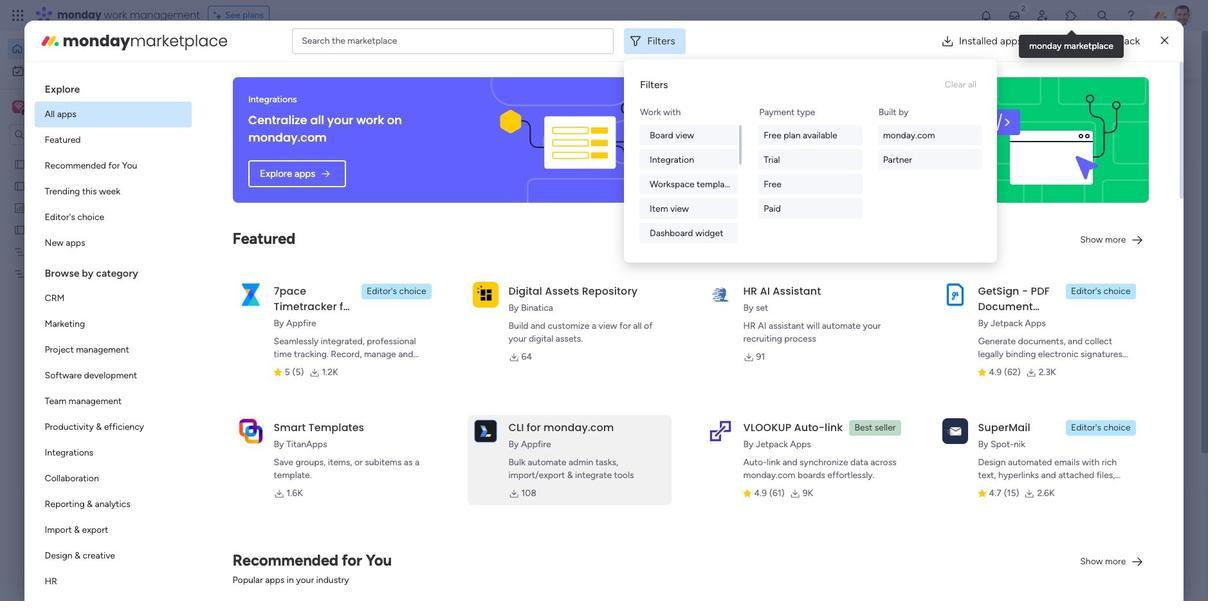 Task type: vqa. For each thing, say whether or not it's contained in the screenshot.
Search in workspace field
yes



Task type: describe. For each thing, give the bounding box(es) containing it.
update feed image
[[1009, 9, 1022, 22]]

workspace image
[[14, 100, 23, 114]]

getting started element
[[958, 469, 1151, 521]]

close recently visited image
[[238, 105, 253, 120]]

circle o image
[[977, 170, 986, 180]]

1 banner logo image from the left
[[498, 77, 666, 203]]

invite members image
[[1037, 9, 1050, 22]]

quick search results list box
[[238, 120, 927, 449]]

notifications image
[[980, 9, 993, 22]]

help image
[[1125, 9, 1138, 22]]

1 vertical spatial monday marketplace image
[[40, 31, 60, 51]]

0 vertical spatial component image
[[708, 255, 720, 267]]

templates image image
[[970, 259, 1139, 348]]

v2 bolt switch image
[[1069, 48, 1076, 62]]

1 vertical spatial terry turtle image
[[268, 576, 294, 601]]

add to favorites image
[[664, 235, 677, 248]]

2 public board image from the top
[[14, 223, 26, 236]]

1 vertical spatial component image
[[254, 413, 265, 425]]

see plans image
[[214, 8, 225, 23]]

dapulse x slim image
[[1132, 93, 1147, 109]]



Task type: locate. For each thing, give the bounding box(es) containing it.
0 horizontal spatial public board image
[[14, 180, 26, 192]]

1 vertical spatial public board image
[[14, 223, 26, 236]]

v2 user feedback image
[[968, 48, 978, 62]]

0 vertical spatial public board image
[[14, 158, 26, 170]]

0 horizontal spatial monday marketplace image
[[40, 31, 60, 51]]

circle o image
[[977, 154, 986, 163]]

1 horizontal spatial component image
[[708, 255, 720, 267]]

1 vertical spatial heading
[[34, 256, 192, 286]]

terry turtle image
[[1173, 5, 1194, 26], [268, 576, 294, 601]]

public dashboard image
[[708, 235, 722, 249]]

0 vertical spatial heading
[[34, 72, 192, 102]]

option
[[8, 39, 156, 59], [8, 61, 156, 81], [34, 102, 192, 127], [34, 127, 192, 153], [0, 152, 164, 155], [34, 153, 192, 179], [34, 179, 192, 205], [34, 205, 192, 230], [34, 230, 192, 256], [34, 286, 192, 312], [34, 312, 192, 337], [34, 337, 192, 363], [34, 363, 192, 389], [34, 389, 192, 415], [34, 415, 192, 440], [34, 440, 192, 466], [34, 466, 192, 492], [34, 492, 192, 518], [34, 518, 192, 543], [34, 543, 192, 569], [34, 569, 192, 595]]

0 vertical spatial public board image
[[14, 180, 26, 192]]

workspace image
[[12, 100, 25, 114]]

2 heading from the top
[[34, 256, 192, 286]]

dapulse x slim image
[[1162, 33, 1169, 49]]

select product image
[[12, 9, 24, 22]]

1 vertical spatial public board image
[[254, 235, 268, 249]]

1 public board image from the top
[[14, 158, 26, 170]]

public board image
[[14, 180, 26, 192], [254, 235, 268, 249]]

list box
[[34, 72, 192, 601], [0, 150, 164, 458]]

1 horizontal spatial terry turtle image
[[1173, 5, 1194, 26]]

0 horizontal spatial terry turtle image
[[268, 576, 294, 601]]

public board image up public dashboard image
[[14, 158, 26, 170]]

1 heading from the top
[[34, 72, 192, 102]]

monday marketplace image
[[1065, 9, 1078, 22], [40, 31, 60, 51]]

1 horizontal spatial banner logo image
[[967, 77, 1135, 203]]

Search in workspace field
[[27, 127, 108, 142]]

check circle image
[[977, 121, 986, 131]]

search everything image
[[1097, 9, 1110, 22]]

0 horizontal spatial component image
[[254, 413, 265, 425]]

1 horizontal spatial public board image
[[254, 235, 268, 249]]

0 vertical spatial monday marketplace image
[[1065, 9, 1078, 22]]

check circle image
[[977, 137, 986, 147]]

public board image down public dashboard image
[[14, 223, 26, 236]]

heading
[[34, 72, 192, 102], [34, 256, 192, 286]]

2 image
[[1018, 1, 1030, 15]]

public dashboard image
[[14, 201, 26, 214]]

banner logo image
[[498, 77, 666, 203], [967, 77, 1135, 203]]

2 banner logo image from the left
[[967, 77, 1135, 203]]

workspace selection element
[[12, 99, 108, 116]]

1 horizontal spatial monday marketplace image
[[1065, 9, 1078, 22]]

0 horizontal spatial banner logo image
[[498, 77, 666, 203]]

component image
[[708, 255, 720, 267], [254, 413, 265, 425]]

public board image
[[14, 158, 26, 170], [14, 223, 26, 236]]

app logo image
[[238, 282, 264, 308], [473, 282, 499, 308], [708, 282, 734, 308], [943, 282, 969, 308], [238, 418, 264, 444], [473, 418, 499, 444], [708, 418, 734, 444], [943, 418, 969, 444]]

0 vertical spatial terry turtle image
[[1173, 5, 1194, 26]]



